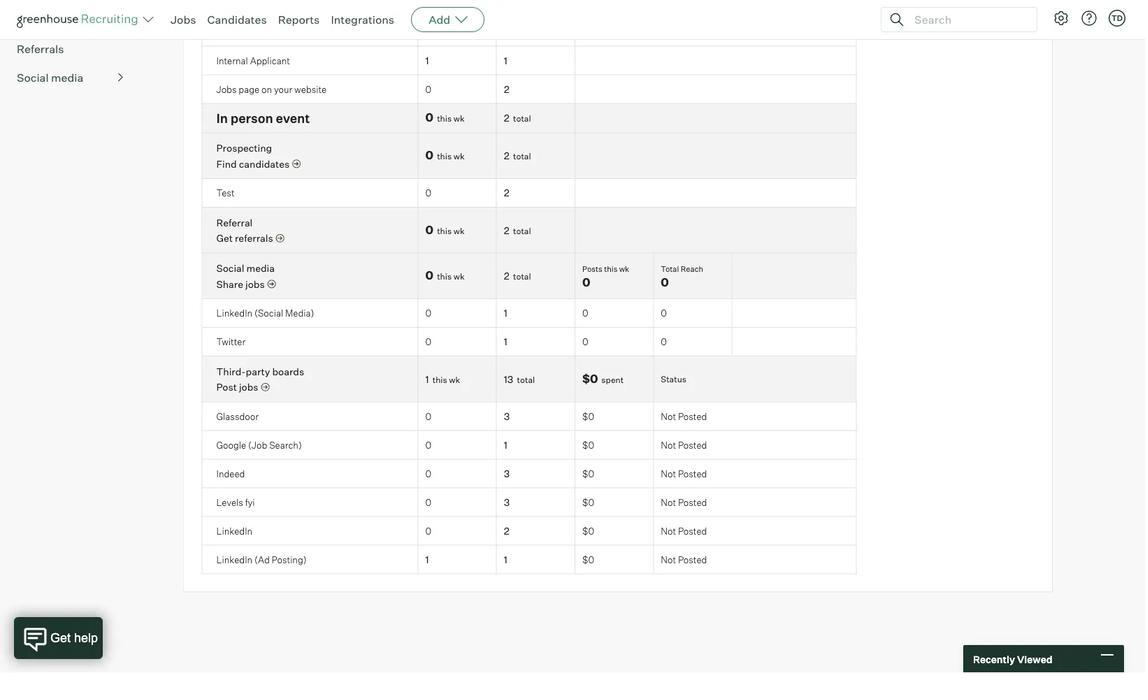 Task type: describe. For each thing, give the bounding box(es) containing it.
0 this wk for social media share jobs
[[425, 269, 465, 283]]

greenhouse recruiting image
[[17, 11, 143, 28]]

reports
[[278, 13, 320, 27]]

referral get referrals
[[216, 217, 273, 245]]

posting)
[[272, 554, 307, 565]]

wk for referral get referrals
[[453, 226, 465, 236]]

0 this wk for prospecting find candidates
[[425, 149, 465, 162]]

5 2 from the top
[[504, 224, 509, 237]]

jobs for jobs
[[171, 13, 196, 27]]

posted for linkedin (ad posting)
[[678, 554, 707, 565]]

td button
[[1106, 7, 1128, 29]]

prospecting link
[[216, 142, 272, 155]]

reports link
[[278, 13, 320, 27]]

in person event
[[216, 111, 310, 126]]

referrals
[[17, 42, 64, 56]]

google (job search)
[[216, 440, 302, 451]]

this for referral get referrals
[[437, 226, 452, 236]]

party
[[246, 366, 270, 378]]

third-party boards post jobs
[[216, 366, 304, 394]]

referrals
[[235, 233, 273, 245]]

posts this wk 0
[[582, 265, 629, 290]]

find candidates link
[[216, 157, 301, 171]]

posted for google (job search)
[[678, 440, 707, 451]]

referrals link
[[17, 41, 123, 57]]

0 inside posts this wk 0
[[582, 276, 590, 290]]

$0 for google (job search)
[[582, 440, 594, 451]]

6 2 from the top
[[504, 270, 509, 282]]

not for indeed
[[661, 468, 676, 480]]

(ad
[[254, 554, 270, 565]]

media)
[[285, 308, 314, 319]]

13 total
[[504, 373, 535, 385]]

1 vertical spatial social media link
[[216, 263, 275, 275]]

linkedin for linkedin (ad posting)
[[216, 554, 252, 565]]

posted for linkedin
[[678, 526, 707, 537]]

indeed
[[216, 468, 245, 480]]

0 this wk for referral get referrals
[[425, 223, 465, 237]]

fyi
[[245, 497, 255, 508]]

3 2 from the top
[[504, 150, 509, 162]]

(social
[[254, 308, 283, 319]]

2 2 link from the top
[[504, 112, 509, 125]]

get
[[216, 233, 233, 245]]

this for prospecting find candidates
[[437, 151, 452, 162]]

company marketing
[[17, 13, 123, 27]]

posted for levels fyi
[[678, 497, 707, 508]]

find
[[216, 158, 237, 170]]

third-
[[216, 366, 246, 378]]

not posted for indeed
[[661, 468, 707, 480]]

6 2 link from the top
[[504, 270, 509, 282]]

$0 for linkedin (ad posting)
[[582, 554, 594, 565]]

levels fyi
[[216, 497, 255, 508]]

not posted for glassdoor
[[661, 411, 707, 422]]

google
[[216, 440, 246, 451]]

wk for prospecting find candidates
[[453, 151, 465, 162]]

integrations
[[331, 13, 394, 27]]

viewed
[[1017, 653, 1052, 665]]

Search text field
[[911, 9, 1024, 30]]

(job
[[248, 440, 267, 451]]

twitter
[[216, 337, 246, 348]]

blasts
[[237, 27, 263, 38]]

total
[[661, 265, 679, 274]]

3 link for glassdoor
[[504, 410, 510, 423]]

website
[[294, 84, 327, 95]]

post
[[216, 381, 237, 394]]

company
[[17, 13, 67, 27]]

test
[[216, 188, 235, 199]]

in
[[216, 111, 228, 126]]

1 this wk
[[425, 373, 460, 385]]

event
[[276, 111, 310, 126]]

not for glassdoor
[[661, 411, 676, 422]]

7 2 link from the top
[[504, 525, 509, 537]]

4 2 link from the top
[[504, 187, 509, 199]]

boards
[[272, 366, 304, 378]]

media for social media
[[51, 71, 83, 85]]

glassdoor
[[216, 411, 259, 422]]

person
[[231, 111, 273, 126]]

not for linkedin
[[661, 526, 676, 537]]

jobs for jobs page on your website
[[216, 84, 237, 95]]

applicant
[[250, 55, 290, 66]]

reach
[[681, 265, 703, 274]]

social for social media share jobs
[[216, 263, 244, 275]]

$0 spent
[[582, 372, 624, 386]]

prospecting find candidates
[[216, 142, 290, 170]]

7 2 from the top
[[504, 525, 509, 537]]

not for linkedin (ad posting)
[[661, 554, 676, 565]]

0 horizontal spatial social media link
[[17, 69, 123, 86]]

3 for glassdoor
[[504, 410, 510, 423]]

13 link
[[504, 373, 513, 385]]

internal applicant
[[216, 55, 290, 66]]

integrations link
[[331, 13, 394, 27]]

13
[[504, 373, 513, 385]]

total for social media share jobs
[[513, 272, 531, 282]]

get referrals link
[[216, 232, 284, 246]]

1 2 from the top
[[504, 83, 509, 96]]

td
[[1111, 13, 1123, 23]]



Task type: vqa. For each thing, say whether or not it's contained in the screenshot.


Task type: locate. For each thing, give the bounding box(es) containing it.
5 not from the top
[[661, 526, 676, 537]]

1 not posted from the top
[[661, 411, 707, 422]]

4 not posted from the top
[[661, 497, 707, 508]]

2 vertical spatial 3 link
[[504, 496, 510, 509]]

media down referrals link
[[51, 71, 83, 85]]

3 posted from the top
[[678, 468, 707, 480]]

prospecting
[[216, 142, 272, 155]]

this for third-party boards post jobs
[[433, 375, 447, 385]]

your
[[274, 84, 292, 95]]

3 link for indeed
[[504, 468, 510, 480]]

social for social media
[[17, 71, 49, 85]]

not posted for levels fyi
[[661, 497, 707, 508]]

social
[[17, 71, 49, 85], [216, 263, 244, 275]]

2 0 this wk from the top
[[425, 149, 465, 162]]

1 3 from the top
[[504, 410, 510, 423]]

club blasts (uni)
[[216, 27, 286, 38]]

$0 for linkedin
[[582, 526, 594, 537]]

wk inside 1 this wk
[[449, 375, 460, 385]]

wk
[[453, 114, 465, 124], [453, 151, 465, 162], [453, 226, 465, 236], [619, 265, 629, 274], [453, 272, 465, 282], [449, 375, 460, 385]]

referral
[[216, 217, 253, 229]]

jobs inside the third-party boards post jobs
[[239, 381, 258, 394]]

candidates link
[[207, 13, 267, 27]]

1 3 link from the top
[[504, 410, 510, 423]]

search)
[[269, 440, 302, 451]]

recently viewed
[[973, 653, 1052, 665]]

2 2 from the top
[[504, 112, 509, 125]]

2
[[504, 83, 509, 96], [504, 112, 509, 125], [504, 150, 509, 162], [504, 187, 509, 199], [504, 224, 509, 237], [504, 270, 509, 282], [504, 525, 509, 537]]

not for levels fyi
[[661, 497, 676, 508]]

share
[[216, 278, 243, 291]]

referral link
[[216, 217, 253, 229]]

total for prospecting find candidates
[[513, 151, 531, 162]]

5 posted from the top
[[678, 526, 707, 537]]

1 vertical spatial jobs
[[239, 381, 258, 394]]

jobs link
[[171, 13, 196, 27]]

6 $0 from the top
[[582, 526, 594, 537]]

1
[[425, 55, 429, 67], [504, 55, 507, 67], [504, 307, 507, 320], [504, 336, 507, 348], [425, 373, 429, 385], [504, 439, 507, 451], [425, 554, 429, 566], [504, 554, 507, 566]]

not posted
[[661, 411, 707, 422], [661, 440, 707, 451], [661, 468, 707, 480], [661, 497, 707, 508], [661, 526, 707, 537], [661, 554, 707, 565]]

this inside 1 this wk
[[433, 375, 447, 385]]

2 total
[[504, 112, 531, 125], [504, 150, 531, 162], [504, 224, 531, 237], [504, 270, 531, 282]]

2 vertical spatial 3
[[504, 496, 510, 509]]

1 2 total from the top
[[504, 112, 531, 125]]

2 posted from the top
[[678, 440, 707, 451]]

total inside 13 total
[[517, 375, 535, 385]]

jobs down party
[[239, 381, 258, 394]]

0 vertical spatial media
[[51, 71, 83, 85]]

jobs right share
[[245, 278, 265, 291]]

2 total for prospecting find candidates
[[504, 150, 531, 162]]

0 this wk
[[425, 111, 465, 125], [425, 149, 465, 162], [425, 223, 465, 237], [425, 269, 465, 283]]

total reach 0
[[661, 265, 703, 290]]

candidates
[[207, 13, 267, 27]]

2 $0 from the top
[[582, 411, 594, 422]]

wk for social media share jobs
[[453, 272, 465, 282]]

media for social media share jobs
[[246, 263, 275, 275]]

media inside social media share jobs
[[246, 263, 275, 275]]

page
[[239, 84, 259, 95]]

club
[[216, 27, 235, 38]]

this
[[437, 114, 452, 124], [437, 151, 452, 162], [437, 226, 452, 236], [604, 265, 617, 274], [437, 272, 452, 282], [433, 375, 447, 385]]

1 horizontal spatial social
[[216, 263, 244, 275]]

add button
[[411, 7, 485, 32]]

$0 for glassdoor
[[582, 411, 594, 422]]

3 2 link from the top
[[504, 150, 509, 162]]

marketing
[[69, 13, 123, 27]]

4 not from the top
[[661, 497, 676, 508]]

2 total for referral get referrals
[[504, 224, 531, 237]]

social media link down referrals link
[[17, 69, 123, 86]]

5 not posted from the top
[[661, 526, 707, 537]]

4 $0 from the top
[[582, 468, 594, 480]]

1 horizontal spatial media
[[246, 263, 275, 275]]

linkedin
[[216, 308, 252, 319], [216, 526, 252, 537], [216, 554, 252, 565]]

not posted for linkedin
[[661, 526, 707, 537]]

1 posted from the top
[[678, 411, 707, 422]]

0 horizontal spatial media
[[51, 71, 83, 85]]

3 3 link from the top
[[504, 496, 510, 509]]

2 total for social media share jobs
[[504, 270, 531, 282]]

social up share
[[216, 263, 244, 275]]

posted for indeed
[[678, 468, 707, 480]]

1 2 link from the top
[[504, 83, 509, 96]]

internal
[[216, 55, 248, 66]]

jobs
[[245, 278, 265, 291], [239, 381, 258, 394]]

1 vertical spatial 3
[[504, 468, 510, 480]]

0 vertical spatial social media link
[[17, 69, 123, 86]]

total for third-party boards post jobs
[[517, 375, 535, 385]]

4 posted from the top
[[678, 497, 707, 508]]

this for social media share jobs
[[437, 272, 452, 282]]

0 vertical spatial social
[[17, 71, 49, 85]]

0 vertical spatial 3 link
[[504, 410, 510, 423]]

1 horizontal spatial jobs
[[216, 84, 237, 95]]

jobs page on your website
[[216, 84, 327, 95]]

2 3 from the top
[[504, 468, 510, 480]]

3 0 this wk from the top
[[425, 223, 465, 237]]

0 vertical spatial linkedin
[[216, 308, 252, 319]]

jobs
[[171, 13, 196, 27], [216, 84, 237, 95]]

configure image
[[1053, 10, 1070, 27]]

spent
[[601, 375, 624, 385]]

this inside posts this wk 0
[[604, 265, 617, 274]]

linkedin for linkedin (social media)
[[216, 308, 252, 319]]

3 3 from the top
[[504, 496, 510, 509]]

3
[[504, 410, 510, 423], [504, 468, 510, 480], [504, 496, 510, 509]]

linkedin down levels fyi
[[216, 526, 252, 537]]

3 for indeed
[[504, 468, 510, 480]]

2 linkedin from the top
[[216, 526, 252, 537]]

recently
[[973, 653, 1015, 665]]

$0 for indeed
[[582, 468, 594, 480]]

social inside social media share jobs
[[216, 263, 244, 275]]

3 $0 from the top
[[582, 440, 594, 451]]

3 not from the top
[[661, 468, 676, 480]]

6 not posted from the top
[[661, 554, 707, 565]]

0
[[425, 27, 431, 38], [425, 84, 431, 95], [425, 111, 433, 125], [425, 149, 433, 162], [425, 188, 431, 199], [425, 223, 433, 237], [425, 269, 433, 283], [582, 276, 590, 290], [661, 276, 669, 290], [425, 308, 431, 319], [582, 308, 588, 319], [661, 308, 667, 319], [425, 337, 431, 348], [582, 337, 588, 348], [661, 337, 667, 348], [425, 411, 431, 422], [425, 440, 431, 451], [425, 468, 431, 480], [425, 497, 431, 508], [425, 526, 431, 537]]

2 3 link from the top
[[504, 468, 510, 480]]

2 link
[[504, 83, 509, 96], [504, 112, 509, 125], [504, 150, 509, 162], [504, 187, 509, 199], [504, 224, 509, 237], [504, 270, 509, 282], [504, 525, 509, 537]]

posts
[[582, 265, 602, 274]]

1 link
[[425, 55, 429, 67], [504, 55, 507, 67], [504, 307, 507, 320], [504, 336, 507, 348], [425, 373, 429, 385], [504, 439, 507, 451], [425, 554, 429, 566], [504, 554, 507, 566]]

3 for levels fyi
[[504, 496, 510, 509]]

$0 for levels fyi
[[582, 497, 594, 508]]

1 not from the top
[[661, 411, 676, 422]]

4 0 this wk from the top
[[425, 269, 465, 283]]

0 vertical spatial 3
[[504, 410, 510, 423]]

jobs inside social media share jobs
[[245, 278, 265, 291]]

1 vertical spatial linkedin
[[216, 526, 252, 537]]

1 $0 from the top
[[582, 372, 598, 386]]

linkedin left "(ad"
[[216, 554, 252, 565]]

jobs left page
[[216, 84, 237, 95]]

6 posted from the top
[[678, 554, 707, 565]]

1 vertical spatial jobs
[[216, 84, 237, 95]]

social media link
[[17, 69, 123, 86], [216, 263, 275, 275]]

jobs left club
[[171, 13, 196, 27]]

social media share jobs
[[216, 263, 275, 291]]

5 2 link from the top
[[504, 224, 509, 237]]

linkedin for linkedin
[[216, 526, 252, 537]]

social media link up share jobs link
[[216, 263, 275, 275]]

on
[[261, 84, 272, 95]]

4 2 from the top
[[504, 187, 509, 199]]

1 0 this wk from the top
[[425, 111, 465, 125]]

add
[[429, 13, 450, 27]]

posted
[[678, 411, 707, 422], [678, 440, 707, 451], [678, 468, 707, 480], [678, 497, 707, 508], [678, 526, 707, 537], [678, 554, 707, 565]]

7 $0 from the top
[[582, 554, 594, 565]]

3 link
[[504, 410, 510, 423], [504, 468, 510, 480], [504, 496, 510, 509]]

social media
[[17, 71, 83, 85]]

post jobs link
[[216, 381, 270, 394]]

candidates
[[239, 158, 290, 170]]

not for google (job search)
[[661, 440, 676, 451]]

not
[[661, 411, 676, 422], [661, 440, 676, 451], [661, 468, 676, 480], [661, 497, 676, 508], [661, 526, 676, 537], [661, 554, 676, 565]]

company marketing link
[[17, 12, 123, 29]]

total for referral get referrals
[[513, 226, 531, 236]]

levels
[[216, 497, 243, 508]]

posted for glassdoor
[[678, 411, 707, 422]]

2 2 total from the top
[[504, 150, 531, 162]]

(uni)
[[265, 27, 286, 38]]

3 not posted from the top
[[661, 468, 707, 480]]

0 horizontal spatial jobs
[[171, 13, 196, 27]]

2 vertical spatial linkedin
[[216, 554, 252, 565]]

linkedin up the 'twitter'
[[216, 308, 252, 319]]

$0
[[582, 372, 598, 386], [582, 411, 594, 422], [582, 440, 594, 451], [582, 468, 594, 480], [582, 497, 594, 508], [582, 526, 594, 537], [582, 554, 594, 565]]

0 horizontal spatial social
[[17, 71, 49, 85]]

3 2 total from the top
[[504, 224, 531, 237]]

media up share jobs link
[[246, 263, 275, 275]]

0 vertical spatial jobs
[[245, 278, 265, 291]]

5 $0 from the top
[[582, 497, 594, 508]]

not posted for google (job search)
[[661, 440, 707, 451]]

1 linkedin from the top
[[216, 308, 252, 319]]

linkedin (ad posting)
[[216, 554, 307, 565]]

third-party boards link
[[216, 366, 304, 378]]

3 linkedin from the top
[[216, 554, 252, 565]]

1 vertical spatial media
[[246, 263, 275, 275]]

wk inside posts this wk 0
[[619, 265, 629, 274]]

linkedin (social media)
[[216, 308, 314, 319]]

4 2 total from the top
[[504, 270, 531, 282]]

share jobs link
[[216, 278, 276, 291]]

0 inside the total reach 0
[[661, 276, 669, 290]]

not posted for linkedin (ad posting)
[[661, 554, 707, 565]]

1 horizontal spatial social media link
[[216, 263, 275, 275]]

2 not from the top
[[661, 440, 676, 451]]

status
[[661, 374, 686, 385]]

1 vertical spatial 3 link
[[504, 468, 510, 480]]

social down referrals
[[17, 71, 49, 85]]

2 not posted from the top
[[661, 440, 707, 451]]

0 vertical spatial jobs
[[171, 13, 196, 27]]

1 vertical spatial social
[[216, 263, 244, 275]]

td button
[[1109, 10, 1125, 27]]

6 not from the top
[[661, 554, 676, 565]]

wk for third-party boards post jobs
[[449, 375, 460, 385]]

3 link for levels fyi
[[504, 496, 510, 509]]



